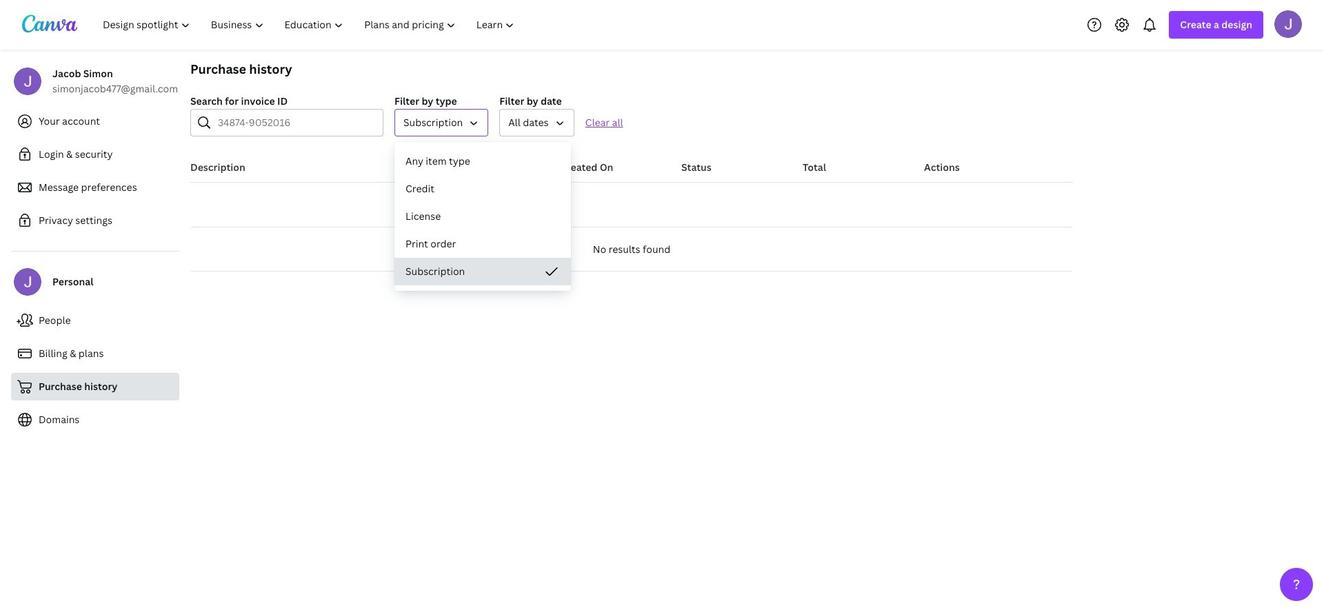 Task type: vqa. For each thing, say whether or not it's contained in the screenshot.
JACOB SIMON icon
yes



Task type: describe. For each thing, give the bounding box(es) containing it.
5 option from the top
[[395, 258, 571, 286]]

top level navigation element
[[94, 11, 527, 39]]

34874-9052016 text field
[[218, 110, 375, 136]]

4 option from the top
[[395, 230, 571, 258]]



Task type: locate. For each thing, give the bounding box(es) containing it.
1 option from the top
[[395, 148, 571, 175]]

2 option from the top
[[395, 175, 571, 203]]

list box
[[395, 148, 571, 286]]

jacob simon image
[[1275, 10, 1302, 38]]

3 option from the top
[[395, 203, 571, 230]]

option
[[395, 148, 571, 175], [395, 175, 571, 203], [395, 203, 571, 230], [395, 230, 571, 258], [395, 258, 571, 286]]

None button
[[395, 109, 489, 137], [500, 109, 574, 137], [395, 109, 489, 137], [500, 109, 574, 137]]



